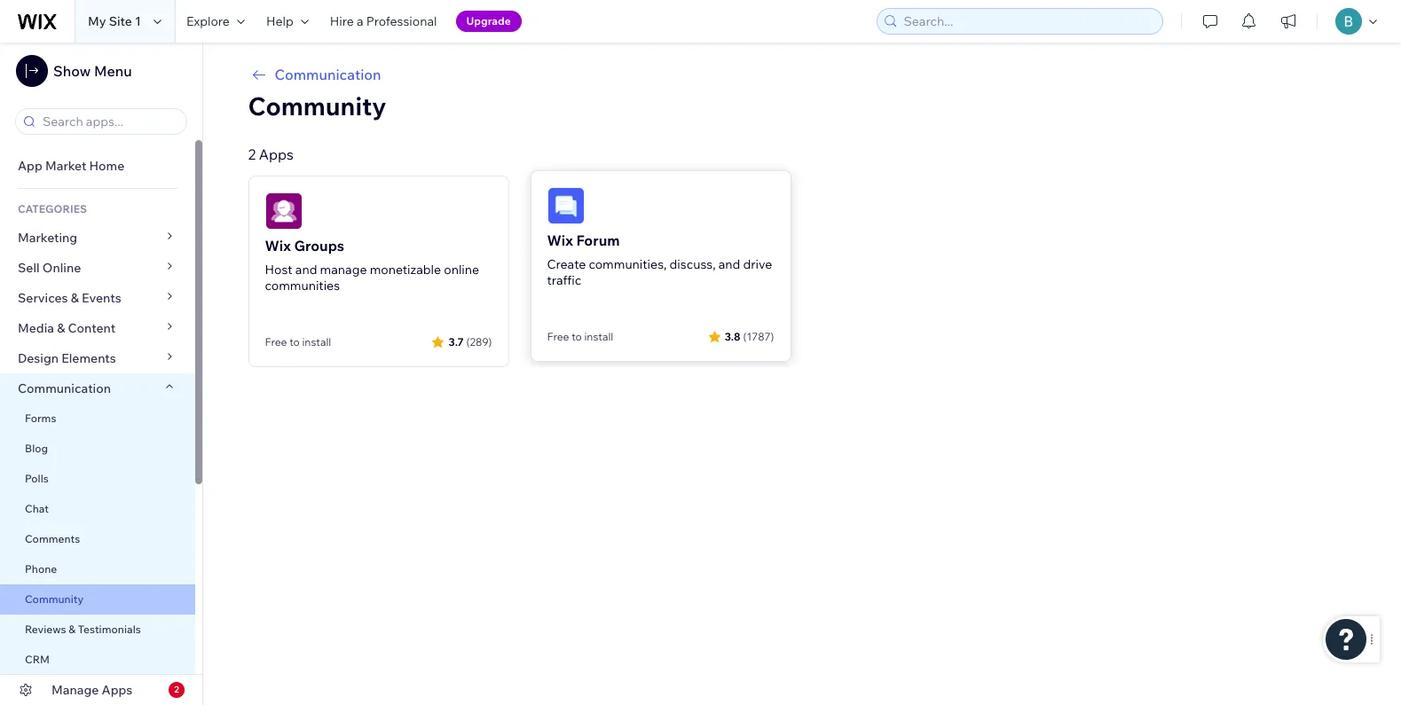 Task type: vqa. For each thing, say whether or not it's contained in the screenshot.
the top PRODUCTS link
no



Task type: locate. For each thing, give the bounding box(es) containing it.
media & content
[[18, 320, 116, 336]]

and
[[718, 256, 740, 272], [295, 262, 317, 278]]

wix inside wix groups host and manage monetizable online communities
[[265, 237, 291, 255]]

comments
[[25, 532, 80, 546]]

0 vertical spatial 2
[[248, 146, 256, 163]]

free to install down traffic
[[547, 330, 613, 343]]

1
[[135, 13, 141, 29]]

upgrade button
[[456, 11, 522, 32]]

0 vertical spatial communication link
[[248, 64, 1355, 85]]

wix forum create communities, discuss, and drive traffic
[[547, 232, 772, 288]]

1 horizontal spatial apps
[[259, 146, 294, 163]]

apps
[[259, 146, 294, 163], [102, 682, 133, 698]]

1 vertical spatial community
[[25, 593, 84, 606]]

services
[[18, 290, 68, 306]]

0 horizontal spatial communication link
[[0, 374, 195, 404]]

1 horizontal spatial and
[[718, 256, 740, 272]]

crm
[[25, 653, 50, 666]]

phone
[[25, 563, 57, 576]]

free to install
[[547, 330, 613, 343], [265, 335, 331, 349]]

0 horizontal spatial and
[[295, 262, 317, 278]]

0 vertical spatial &
[[71, 290, 79, 306]]

free to install for groups
[[265, 335, 331, 349]]

&
[[71, 290, 79, 306], [57, 320, 65, 336], [68, 623, 75, 636]]

content
[[68, 320, 116, 336]]

1 vertical spatial &
[[57, 320, 65, 336]]

testimonials
[[78, 623, 141, 636]]

events
[[82, 290, 121, 306]]

comments link
[[0, 524, 195, 555]]

install for forum
[[584, 330, 613, 343]]

& for events
[[71, 290, 79, 306]]

design elements link
[[0, 343, 195, 374]]

free down "communities"
[[265, 335, 287, 349]]

install for groups
[[302, 335, 331, 349]]

reviews & testimonials
[[25, 623, 141, 636]]

0 vertical spatial community
[[248, 91, 387, 122]]

community up 2 apps
[[248, 91, 387, 122]]

and down groups
[[295, 262, 317, 278]]

1 horizontal spatial communication link
[[248, 64, 1355, 85]]

free down traffic
[[547, 330, 569, 343]]

to for groups
[[289, 335, 300, 349]]

install down communities,
[[584, 330, 613, 343]]

polls link
[[0, 464, 195, 494]]

2 for 2
[[174, 684, 179, 696]]

app
[[18, 158, 42, 174]]

wix inside "wix forum create communities, discuss, and drive traffic"
[[547, 232, 573, 249]]

(1787)
[[743, 330, 774, 343]]

0 horizontal spatial wix
[[265, 237, 291, 255]]

marketing
[[18, 230, 77, 246]]

1 horizontal spatial 2
[[248, 146, 256, 163]]

install
[[584, 330, 613, 343], [302, 335, 331, 349]]

0 horizontal spatial communication
[[18, 381, 114, 397]]

apps for 2 apps
[[259, 146, 294, 163]]

and inside wix groups host and manage monetizable online communities
[[295, 262, 317, 278]]

community
[[248, 91, 387, 122], [25, 593, 84, 606]]

services & events link
[[0, 283, 195, 313]]

2
[[248, 146, 256, 163], [174, 684, 179, 696]]

community up reviews
[[25, 593, 84, 606]]

0 vertical spatial communication
[[275, 66, 381, 83]]

home
[[89, 158, 124, 174]]

to down traffic
[[572, 330, 582, 343]]

(289)
[[466, 335, 492, 348]]

wix up create
[[547, 232, 573, 249]]

host
[[265, 262, 293, 278]]

forms link
[[0, 404, 195, 434]]

communities,
[[589, 256, 667, 272]]

create
[[547, 256, 586, 272]]

apps down the crm link
[[102, 682, 133, 698]]

1 vertical spatial 2
[[174, 684, 179, 696]]

wix groups logo image
[[265, 193, 302, 230]]

chat link
[[0, 494, 195, 524]]

0 horizontal spatial community
[[25, 593, 84, 606]]

1 horizontal spatial free
[[547, 330, 569, 343]]

1 vertical spatial communication
[[18, 381, 114, 397]]

groups
[[294, 237, 344, 255]]

communication link
[[248, 64, 1355, 85], [0, 374, 195, 404]]

2 inside sidebar "element"
[[174, 684, 179, 696]]

Search... field
[[898, 9, 1157, 34]]

& right media
[[57, 320, 65, 336]]

1 vertical spatial communication link
[[0, 374, 195, 404]]

install down "communities"
[[302, 335, 331, 349]]

apps up wix groups logo
[[259, 146, 294, 163]]

design
[[18, 350, 59, 366]]

help
[[266, 13, 293, 29]]

0 vertical spatial apps
[[259, 146, 294, 163]]

show menu button
[[16, 55, 132, 87]]

and inside "wix forum create communities, discuss, and drive traffic"
[[718, 256, 740, 272]]

2 apps
[[248, 146, 294, 163]]

& left events
[[71, 290, 79, 306]]

0 horizontal spatial free
[[265, 335, 287, 349]]

to down "communities"
[[289, 335, 300, 349]]

0 horizontal spatial apps
[[102, 682, 133, 698]]

and left drive
[[718, 256, 740, 272]]

media & content link
[[0, 313, 195, 343]]

categories
[[18, 202, 87, 216]]

forum
[[576, 232, 620, 249]]

communication
[[275, 66, 381, 83], [18, 381, 114, 397]]

1 horizontal spatial free to install
[[547, 330, 613, 343]]

communication inside sidebar "element"
[[18, 381, 114, 397]]

traffic
[[547, 272, 581, 288]]

my
[[88, 13, 106, 29]]

wix
[[547, 232, 573, 249], [265, 237, 291, 255]]

app market home link
[[0, 151, 195, 181]]

community link
[[0, 585, 195, 615]]

to
[[572, 330, 582, 343], [289, 335, 300, 349]]

drive
[[743, 256, 772, 272]]

0 horizontal spatial free to install
[[265, 335, 331, 349]]

1 horizontal spatial wix
[[547, 232, 573, 249]]

1 vertical spatial apps
[[102, 682, 133, 698]]

communication down design elements
[[18, 381, 114, 397]]

& right reviews
[[68, 623, 75, 636]]

elements
[[61, 350, 116, 366]]

polls
[[25, 472, 49, 485]]

free to install down "communities"
[[265, 335, 331, 349]]

sell online
[[18, 260, 81, 276]]

& for content
[[57, 320, 65, 336]]

free
[[547, 330, 569, 343], [265, 335, 287, 349]]

hire a professional link
[[319, 0, 448, 43]]

1 horizontal spatial install
[[584, 330, 613, 343]]

communities
[[265, 278, 340, 294]]

forms
[[25, 412, 56, 425]]

0 horizontal spatial 2
[[174, 684, 179, 696]]

wix up host
[[265, 237, 291, 255]]

communication down hire
[[275, 66, 381, 83]]

1 horizontal spatial to
[[572, 330, 582, 343]]

0 horizontal spatial install
[[302, 335, 331, 349]]

2 vertical spatial &
[[68, 623, 75, 636]]

apps inside sidebar "element"
[[102, 682, 133, 698]]

1 horizontal spatial communication
[[275, 66, 381, 83]]

Search apps... field
[[37, 109, 181, 134]]

0 horizontal spatial to
[[289, 335, 300, 349]]

community inside sidebar "element"
[[25, 593, 84, 606]]



Task type: describe. For each thing, give the bounding box(es) containing it.
sidebar element
[[0, 43, 203, 705]]

online
[[444, 262, 479, 278]]

manage
[[320, 262, 367, 278]]

3.7 (289)
[[449, 335, 492, 348]]

chat
[[25, 502, 49, 516]]

blog
[[25, 442, 48, 455]]

free for wix forum
[[547, 330, 569, 343]]

crm link
[[0, 645, 195, 675]]

wix groups host and manage monetizable online communities
[[265, 237, 479, 294]]

market
[[45, 158, 86, 174]]

menu
[[94, 62, 132, 80]]

3.7
[[449, 335, 464, 348]]

online
[[42, 260, 81, 276]]

blog link
[[0, 434, 195, 464]]

site
[[109, 13, 132, 29]]

sell online link
[[0, 253, 195, 283]]

media
[[18, 320, 54, 336]]

wix for wix groups
[[265, 237, 291, 255]]

app market home
[[18, 158, 124, 174]]

upgrade
[[466, 14, 511, 28]]

2 for 2 apps
[[248, 146, 256, 163]]

professional
[[366, 13, 437, 29]]

my site 1
[[88, 13, 141, 29]]

hire a professional
[[330, 13, 437, 29]]

reviews
[[25, 623, 66, 636]]

explore
[[186, 13, 230, 29]]

marketing link
[[0, 223, 195, 253]]

free for wix groups
[[265, 335, 287, 349]]

show
[[53, 62, 91, 80]]

manage apps
[[51, 682, 133, 698]]

to for forum
[[572, 330, 582, 343]]

wix for wix forum
[[547, 232, 573, 249]]

3.8 (1787)
[[725, 330, 774, 343]]

help button
[[255, 0, 319, 43]]

sell
[[18, 260, 40, 276]]

& for testimonials
[[68, 623, 75, 636]]

1 horizontal spatial community
[[248, 91, 387, 122]]

a
[[357, 13, 363, 29]]

manage
[[51, 682, 99, 698]]

show menu
[[53, 62, 132, 80]]

free to install for forum
[[547, 330, 613, 343]]

discuss,
[[670, 256, 716, 272]]

phone link
[[0, 555, 195, 585]]

services & events
[[18, 290, 121, 306]]

apps for manage apps
[[102, 682, 133, 698]]

3.8
[[725, 330, 741, 343]]

monetizable
[[370, 262, 441, 278]]

design elements
[[18, 350, 116, 366]]

reviews & testimonials link
[[0, 615, 195, 645]]

hire
[[330, 13, 354, 29]]

wix forum logo image
[[547, 187, 584, 224]]



